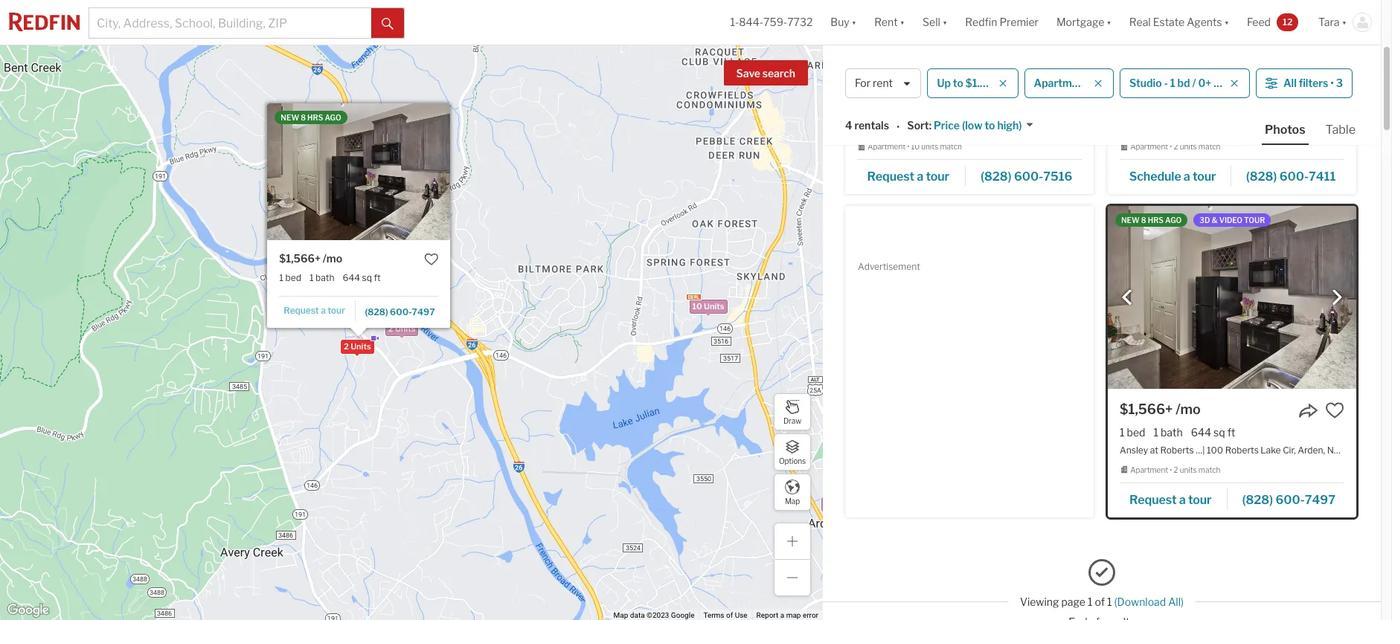 Task type: describe. For each thing, give the bounding box(es) containing it.
1 vertical spatial hrs
[[1148, 216, 1164, 225]]

/mo for (828) 600-7516
[[911, 78, 937, 94]]

0 vertical spatial 12
[[1283, 16, 1293, 27]]

$1,566+ /mo for photo of 100 roberts lake cir, arden, nc 28704 inside "map" region
[[279, 252, 342, 265]]

10 inside "map" region
[[693, 301, 702, 312]]

studio
[[1130, 77, 1162, 90]]

apartment • 2 units match for $1,538+
[[1131, 142, 1221, 151]]

0 vertical spatial ft
[[1252, 103, 1260, 115]]

apartment for $1,377+ /mo
[[868, 142, 906, 151]]

apartments
[[921, 60, 1015, 80]]

cir,
[[1283, 445, 1296, 456]]

/mo inside dialog
[[323, 252, 342, 265]]

match for $1,566+ /mo
[[1199, 466, 1221, 475]]

map for map
[[785, 497, 800, 506]]

rentals
[[855, 119, 889, 132]]

0 horizontal spatial arden,
[[1197, 122, 1224, 133]]

680-
[[1191, 103, 1216, 115]]

(download
[[1115, 596, 1166, 609]]

1 vertical spatial 28704
[[1342, 445, 1371, 456]]

schedule
[[1130, 170, 1182, 184]]

viewing page 1 of 1 (download all)
[[1020, 596, 1184, 609]]

ago inside dialog
[[325, 112, 341, 121]]

ansley at roberts lake
[[1120, 445, 1216, 456]]

real
[[1130, 16, 1151, 29]]

▾ for sell ▾
[[943, 16, 948, 29]]

apartment • 10 units match
[[868, 142, 962, 151]]

0 horizontal spatial 12
[[931, 122, 940, 133]]

options button
[[774, 434, 811, 471]]

table button
[[1323, 122, 1359, 144]]

5 ▾ from the left
[[1225, 16, 1230, 29]]

mortgage
[[1057, 16, 1105, 29]]

up to $1.6k
[[937, 77, 993, 90]]

1 bed inside "map" region
[[279, 272, 301, 283]]

table
[[1326, 123, 1356, 137]]

mortgage ▾ button
[[1048, 0, 1121, 45]]

skyland exchange | 12 sky exchange dr, asheville, nc 28803
[[857, 122, 1101, 133]]

request for $1,377+
[[867, 170, 915, 184]]

0 horizontal spatial nc
[[1057, 122, 1070, 133]]

for rent
[[855, 77, 893, 90]]

a for $1,377+
[[917, 170, 924, 184]]

1 bath inside "map" region
[[310, 272, 335, 283]]

remove studio - 1 bd / 0+ ba image
[[1230, 79, 1239, 88]]

all filters • 3
[[1284, 77, 1343, 90]]

-
[[1164, 77, 1168, 90]]

2 exchange from the left
[[960, 122, 1000, 133]]

feed
[[1247, 16, 1271, 29]]

1 vertical spatial 2 units
[[344, 341, 371, 351]]

request a tour for $1,377+
[[867, 170, 950, 184]]

(828) for $1,377+ /mo
[[981, 170, 1012, 184]]

1 bed for $1,566+
[[1120, 426, 1146, 439]]

apartment for $1,566+ /mo
[[1131, 466, 1169, 475]]

$1,538+
[[1120, 78, 1173, 94]]

save search button
[[724, 60, 808, 86]]

©2023
[[647, 612, 669, 620]]

schedule a tour button
[[1120, 164, 1232, 187]]

report a map error link
[[757, 612, 819, 620]]

sell ▾ button
[[914, 0, 957, 45]]

▾ for mortgage ▾
[[1107, 16, 1112, 29]]

dialog inside "map" region
[[267, 103, 451, 336]]

report a map error
[[757, 612, 819, 620]]

for
[[855, 77, 871, 90]]

▾ for tara ▾
[[1342, 16, 1347, 29]]

bath inside "map" region
[[316, 272, 335, 283]]

2 horizontal spatial nc
[[1328, 445, 1341, 456]]

1 vertical spatial 7497
[[1305, 493, 1336, 507]]

1 horizontal spatial rent
[[1045, 60, 1082, 80]]

680-749 sq ft
[[1191, 103, 1260, 115]]

(828) 600-7497 link for request a tour button for $1,566+
[[1228, 486, 1345, 512]]

save
[[736, 67, 761, 80]]

1 vertical spatial arden,
[[1298, 445, 1326, 456]]

tour for $1,377+ /mo
[[926, 170, 950, 184]]

749
[[1216, 103, 1236, 115]]

1000 aventine dr, arden, nc 28704
[[1120, 122, 1270, 133]]

price (low to high) button
[[932, 119, 1034, 133]]

for
[[1019, 60, 1041, 80]]

request a tour button inside "map" region
[[279, 299, 355, 322]]

buy ▾ button
[[822, 0, 866, 45]]

$1,377+
[[857, 78, 909, 94]]

studio - 1 bd / 0+ ba button
[[1120, 68, 1250, 98]]

1 vertical spatial 8
[[1142, 216, 1147, 225]]

photos button
[[1262, 122, 1323, 145]]

page
[[1062, 596, 1086, 609]]

photo of 1000 aventine dr, arden, nc 28704 image
[[1108, 0, 1357, 65]]

agents
[[1187, 16, 1222, 29]]

bd
[[1178, 77, 1190, 90]]

request a tour button for $1,566+
[[1120, 488, 1228, 510]]

request for $1,566+
[[1130, 493, 1177, 507]]

0 vertical spatial 10
[[911, 142, 920, 151]]

favorite button image for $1,538+ /mo
[[1326, 77, 1345, 97]]

1 vertical spatial bath
[[1161, 426, 1183, 439]]

1 horizontal spatial new 8 hrs ago
[[1122, 216, 1182, 225]]

(828) 600-7497 link for request a tour button in "map" region
[[355, 300, 439, 320]]

7732
[[788, 16, 813, 29]]

at
[[1150, 445, 1159, 456]]

▾ for buy ▾
[[852, 16, 857, 29]]

1-844-759-7732
[[730, 16, 813, 29]]

a for $1,566+
[[1180, 493, 1186, 507]]

google image
[[4, 601, 53, 621]]

up to $1.6k button
[[928, 68, 1019, 98]]

rent ▾
[[875, 16, 905, 29]]

photos
[[1265, 123, 1306, 137]]

asheville
[[845, 60, 917, 80]]

google
[[671, 612, 695, 620]]

submit search image
[[382, 18, 394, 30]]

redfin
[[966, 16, 998, 29]]

aventine
[[1145, 122, 1182, 133]]

new 8 hrs ago inside "map" region
[[281, 112, 341, 121]]

photo of 100 roberts lake cir, arden, nc 28704 image inside "map" region
[[267, 103, 451, 240]]

(828) 600-7411 link
[[1232, 163, 1345, 188]]

favorite button image for photo of 100 roberts lake cir, arden, nc 28704 inside "map" region
[[424, 252, 439, 266]]

• for $1,538+ /mo
[[1170, 142, 1173, 151]]

error
[[803, 612, 819, 620]]

3d
[[1200, 216, 1210, 225]]

sky
[[942, 122, 958, 133]]

2 vertical spatial ft
[[1228, 426, 1236, 439]]

844-
[[739, 16, 764, 29]]

photo of 12 sky exchange dr, asheville, nc 28803 image
[[845, 0, 1094, 65]]

1 vertical spatial to
[[985, 119, 995, 132]]

a for $1,538+
[[1184, 170, 1191, 184]]

| 100 roberts lake cir, arden, nc 28704
[[1203, 445, 1371, 456]]

0 vertical spatial to
[[953, 77, 964, 90]]

1 vertical spatial $1,566+
[[1120, 402, 1173, 417]]

premier
[[1000, 16, 1039, 29]]

(828) 600-7497 for (828) 600-7497 "link" associated with request a tour button for $1,566+
[[1243, 493, 1336, 507]]

mortgage ▾
[[1057, 16, 1112, 29]]

(828) for $1,566+ /mo
[[1243, 493, 1273, 507]]

• inside all filters • 3 "button"
[[1331, 77, 1334, 90]]

estate
[[1153, 16, 1185, 29]]

7516
[[1044, 170, 1073, 184]]

1 horizontal spatial |
[[1203, 445, 1205, 456]]

ba
[[1214, 77, 1226, 90]]

600- for $1,377+ /mo
[[1014, 170, 1044, 184]]

options
[[779, 457, 806, 466]]

(low
[[962, 119, 983, 132]]

759-
[[764, 16, 788, 29]]

bed for $1,566+
[[1127, 426, 1146, 439]]

:
[[929, 119, 932, 132]]

7411
[[1309, 170, 1336, 184]]

1 vertical spatial 644
[[1191, 426, 1212, 439]]

filters
[[1299, 77, 1329, 90]]

1 horizontal spatial sq
[[1214, 426, 1226, 439]]

1-844-759-7732 link
[[730, 16, 813, 29]]

up
[[937, 77, 951, 90]]

price
[[934, 119, 960, 132]]

1 horizontal spatial new
[[1122, 216, 1140, 225]]

buy ▾
[[831, 16, 857, 29]]

• for $1,377+ /mo
[[907, 142, 910, 151]]

/mo for (828) 600-7497
[[1176, 402, 1201, 417]]

0+
[[1199, 77, 1212, 90]]

terms
[[704, 612, 725, 620]]



Task type: locate. For each thing, give the bounding box(es) containing it.
roberts right at
[[1161, 445, 1194, 456]]

favorite button image up table
[[1326, 77, 1345, 97]]

match
[[940, 142, 962, 151], [1199, 142, 1221, 151], [1199, 466, 1221, 475]]

0 horizontal spatial new 8 hrs ago
[[281, 112, 341, 121]]

favorite button checkbox inside "map" region
[[424, 252, 439, 266]]

1 horizontal spatial dr,
[[1184, 122, 1195, 133]]

0 horizontal spatial 7497
[[412, 306, 435, 317]]

0 vertical spatial 644
[[343, 272, 360, 283]]

0 vertical spatial new 8 hrs ago
[[281, 112, 341, 121]]

map for map data ©2023 google
[[614, 612, 628, 620]]

terms of use link
[[704, 612, 748, 620]]

high)
[[998, 119, 1022, 132]]

3d & video tour
[[1200, 216, 1265, 225]]

schedule a tour
[[1130, 170, 1217, 184]]

favorite button checkbox
[[1063, 77, 1082, 97], [1326, 77, 1345, 97], [424, 252, 439, 266], [1326, 401, 1345, 420]]

match down 1000 aventine dr, arden, nc 28704
[[1199, 142, 1221, 151]]

600-
[[1014, 170, 1044, 184], [1280, 170, 1309, 184], [390, 306, 412, 317], [1276, 493, 1305, 507]]

ft inside "map" region
[[374, 272, 381, 283]]

0 horizontal spatial dr,
[[1002, 122, 1013, 133]]

1 horizontal spatial lake
[[1261, 445, 1281, 456]]

map region
[[0, 11, 905, 621]]

• down ansley at roberts lake
[[1170, 466, 1173, 475]]

2 vertical spatial bed
[[1127, 426, 1146, 439]]

1 ▾ from the left
[[852, 16, 857, 29]]

apartment • 2 units match for $1,566+
[[1131, 466, 1221, 475]]

tour inside button
[[1193, 170, 1217, 184]]

1 dr, from the left
[[1002, 122, 1013, 133]]

new 8 hrs ago
[[281, 112, 341, 121], [1122, 216, 1182, 225]]

1 horizontal spatial exchange
[[960, 122, 1000, 133]]

bed
[[1127, 103, 1146, 115], [285, 272, 301, 283], [1127, 426, 1146, 439]]

▾ right tara
[[1342, 16, 1347, 29]]

ago
[[325, 112, 341, 121], [1166, 216, 1182, 225]]

of left use
[[726, 612, 733, 620]]

0 vertical spatial 2 units
[[388, 323, 416, 334]]

skyland
[[857, 122, 890, 133]]

1 vertical spatial request a tour
[[284, 304, 345, 316]]

1 vertical spatial |
[[1203, 445, 1205, 456]]

2 favorite button image from the left
[[1326, 77, 1345, 97]]

map left 5
[[785, 497, 800, 506]]

1 bath
[[310, 272, 335, 283], [1154, 426, 1183, 439]]

/mo for (828) 600-7411
[[1176, 78, 1201, 94]]

▾ right mortgage
[[1107, 16, 1112, 29]]

of right page
[[1095, 596, 1105, 609]]

lake left cir,
[[1261, 445, 1281, 456]]

bed for $1,538+
[[1127, 103, 1146, 115]]

0 horizontal spatial 8
[[301, 112, 306, 121]]

ft
[[1252, 103, 1260, 115], [374, 272, 381, 283], [1228, 426, 1236, 439]]

0 vertical spatial 644 sq ft
[[343, 272, 381, 283]]

▾ right agents
[[1225, 16, 1230, 29]]

0 vertical spatial bath
[[316, 272, 335, 283]]

match for $1,377+ /mo
[[940, 142, 962, 151]]

1 lake from the left
[[1196, 445, 1216, 456]]

600- inside dialog
[[390, 306, 412, 317]]

1 bed for $1,538+
[[1120, 103, 1146, 115]]

a inside button
[[1184, 170, 1191, 184]]

2 apartment • 2 units match from the top
[[1131, 466, 1221, 475]]

real estate agents ▾
[[1130, 16, 1230, 29]]

• inside 4 rentals •
[[897, 120, 900, 133]]

favorite button image
[[424, 252, 439, 266], [1326, 401, 1345, 420]]

(828) 600-7497 inside "map" region
[[365, 306, 435, 317]]

nc left 28803
[[1057, 122, 1070, 133]]

request a tour
[[867, 170, 950, 184], [284, 304, 345, 316], [1130, 493, 1212, 507]]

nc right cir,
[[1328, 445, 1341, 456]]

apartment button
[[1025, 68, 1114, 98]]

tour inside "map" region
[[328, 304, 345, 316]]

1 vertical spatial of
[[726, 612, 733, 620]]

real estate agents ▾ button
[[1121, 0, 1238, 45]]

asheville apartments for rent
[[845, 60, 1082, 80]]

| left 100
[[1203, 445, 1205, 456]]

1 horizontal spatial 644 sq ft
[[1191, 426, 1236, 439]]

0 horizontal spatial rent
[[875, 16, 898, 29]]

0 horizontal spatial $1,566+ /mo
[[279, 252, 342, 265]]

0 vertical spatial new
[[281, 112, 299, 121]]

1 vertical spatial (828) 600-7497 link
[[1228, 486, 1345, 512]]

dr,
[[1002, 122, 1013, 133], [1184, 122, 1195, 133]]

28803
[[1072, 122, 1101, 133]]

1 horizontal spatial ft
[[1228, 426, 1236, 439]]

1 horizontal spatial hrs
[[1148, 216, 1164, 225]]

1 horizontal spatial 7497
[[1305, 493, 1336, 507]]

28704
[[1241, 122, 1270, 133], [1342, 445, 1371, 456]]

(828) 600-7497 link inside "map" region
[[355, 300, 439, 320]]

map inside button
[[785, 497, 800, 506]]

apartment down the aventine
[[1131, 142, 1169, 151]]

dr, down 680-
[[1184, 122, 1195, 133]]

3 ▾ from the left
[[943, 16, 948, 29]]

favorite button image
[[1063, 77, 1082, 97], [1326, 77, 1345, 97]]

favorite button checkbox for (828) 600-7516
[[1063, 77, 1082, 97]]

map
[[785, 497, 800, 506], [614, 612, 628, 620]]

request a tour for $1,566+
[[1130, 493, 1212, 507]]

1 apartment • 2 units match from the top
[[1131, 142, 1221, 151]]

600- for $1,566+ /mo
[[1276, 493, 1305, 507]]

1 horizontal spatial arden,
[[1298, 445, 1326, 456]]

roberts for at
[[1161, 445, 1194, 456]]

10 units
[[693, 301, 725, 312]]

previous button image
[[1120, 290, 1135, 305]]

buy ▾ button
[[831, 0, 857, 45]]

1 horizontal spatial favorite button image
[[1326, 77, 1345, 97]]

0 vertical spatial ago
[[325, 112, 341, 121]]

/
[[1193, 77, 1196, 90]]

apartment • 2 units match down the aventine
[[1131, 142, 1221, 151]]

1 vertical spatial map
[[614, 612, 628, 620]]

apartment • 2 units match down ansley at roberts lake
[[1131, 466, 1221, 475]]

units down 1000 aventine dr, arden, nc 28704
[[1180, 142, 1197, 151]]

0 vertical spatial rent
[[875, 16, 898, 29]]

a
[[917, 170, 924, 184], [1184, 170, 1191, 184], [321, 304, 326, 316], [1180, 493, 1186, 507], [781, 612, 785, 620]]

0 vertical spatial hrs
[[307, 112, 323, 121]]

favorite button image for $1,377+ /mo
[[1063, 77, 1082, 97]]

save search
[[736, 67, 796, 80]]

0 vertical spatial (828) 600-7497
[[365, 306, 435, 317]]

2 vertical spatial request a tour button
[[1120, 488, 1228, 510]]

0 horizontal spatial map
[[614, 612, 628, 620]]

draw button
[[774, 394, 811, 431]]

1 roberts from the left
[[1161, 445, 1194, 456]]

dr, left asheville,
[[1002, 122, 1013, 133]]

8 inside "map" region
[[301, 112, 306, 121]]

| left :
[[927, 122, 929, 133]]

▾ right sell
[[943, 16, 948, 29]]

report
[[757, 612, 779, 620]]

favorite button image for right photo of 100 roberts lake cir, arden, nc 28704
[[1326, 401, 1345, 420]]

1 vertical spatial 12
[[931, 122, 940, 133]]

600- for $1,538+ /mo
[[1280, 170, 1309, 184]]

0 vertical spatial 28704
[[1241, 122, 1270, 133]]

photo of 100 roberts lake cir, arden, nc 28704 image
[[267, 103, 451, 240], [1108, 206, 1357, 389]]

0 horizontal spatial exchange
[[892, 122, 933, 133]]

request a tour button for $1,377+
[[857, 164, 966, 187]]

tour for $1,538+ /mo
[[1193, 170, 1217, 184]]

nc down 749 on the top of the page
[[1226, 122, 1239, 133]]

sq
[[1238, 103, 1250, 115], [362, 272, 372, 283], [1214, 426, 1226, 439]]

1 vertical spatial 644 sq ft
[[1191, 426, 1236, 439]]

0 vertical spatial favorite button image
[[424, 252, 439, 266]]

4
[[845, 119, 853, 132]]

0 horizontal spatial 10
[[693, 301, 702, 312]]

7497 inside "map" region
[[412, 306, 435, 317]]

lake for 100
[[1261, 445, 1281, 456]]

1 vertical spatial apartment • 2 units match
[[1131, 466, 1221, 475]]

(828) 600-7516 link
[[966, 163, 1082, 188]]

$1,566+ inside "map" region
[[279, 252, 321, 265]]

tour for $1,566+ /mo
[[1189, 493, 1212, 507]]

1 horizontal spatial request a tour button
[[857, 164, 966, 187]]

(download all) link
[[1115, 596, 1184, 609]]

2 lake from the left
[[1261, 445, 1281, 456]]

• down sort on the top of the page
[[907, 142, 910, 151]]

0 horizontal spatial 28704
[[1241, 122, 1270, 133]]

rent right the buy ▾ in the right of the page
[[875, 16, 898, 29]]

arden, right cir,
[[1298, 445, 1326, 456]]

2
[[1174, 142, 1179, 151], [388, 323, 393, 334], [344, 341, 349, 351], [1174, 466, 1179, 475]]

0 horizontal spatial 644 sq ft
[[343, 272, 381, 283]]

0 horizontal spatial bath
[[316, 272, 335, 283]]

1 vertical spatial ago
[[1166, 216, 1182, 225]]

tara
[[1319, 16, 1340, 29]]

1 vertical spatial request
[[284, 304, 319, 316]]

2 horizontal spatial sq
[[1238, 103, 1250, 115]]

0 horizontal spatial 1 bath
[[310, 272, 335, 283]]

exchange
[[892, 122, 933, 133], [960, 122, 1000, 133]]

units down ansley at roberts lake
[[1180, 466, 1197, 475]]

request inside "map" region
[[284, 304, 319, 316]]

apartment left remove apartment image
[[1034, 77, 1089, 90]]

▾ right 'buy'
[[852, 16, 857, 29]]

units for $1,538+ /mo
[[1180, 142, 1197, 151]]

3
[[1337, 77, 1343, 90]]

apartment down skyland
[[868, 142, 906, 151]]

1 vertical spatial request a tour button
[[279, 299, 355, 322]]

2 vertical spatial 1 bed
[[1120, 426, 1146, 439]]

new inside "map" region
[[281, 112, 299, 121]]

sell ▾ button
[[923, 0, 948, 45]]

request a tour inside dialog
[[284, 304, 345, 316]]

1 horizontal spatial 28704
[[1342, 445, 1371, 456]]

4 ▾ from the left
[[1107, 16, 1112, 29]]

0 horizontal spatial request a tour button
[[279, 299, 355, 322]]

map data ©2023 google
[[614, 612, 695, 620]]

1 favorite button image from the left
[[1063, 77, 1082, 97]]

price (low to high)
[[934, 119, 1022, 132]]

644 sq ft inside "map" region
[[343, 272, 381, 283]]

100
[[1207, 445, 1224, 456]]

lake for at
[[1196, 445, 1216, 456]]

all
[[1284, 77, 1297, 90]]

dialog
[[267, 103, 451, 336]]

units for $1,566+ /mo
[[1180, 466, 1197, 475]]

sq inside dialog
[[362, 272, 372, 283]]

match down 100
[[1199, 466, 1221, 475]]

1 horizontal spatial 2 units
[[388, 323, 416, 334]]

rent ▾ button
[[875, 0, 905, 45]]

units
[[922, 142, 939, 151], [1180, 142, 1197, 151], [1180, 466, 1197, 475]]

a inside region
[[321, 304, 326, 316]]

units for $1,377+ /mo
[[922, 142, 939, 151]]

28704 right cir,
[[1342, 445, 1371, 456]]

sell ▾
[[923, 16, 948, 29]]

favorite button checkbox for (828) 600-7411
[[1326, 77, 1345, 97]]

apartment for $1,538+ /mo
[[1131, 142, 1169, 151]]

mortgage ▾ button
[[1057, 0, 1112, 45]]

ansley
[[1120, 445, 1148, 456]]

(828) 600-7516
[[981, 170, 1073, 184]]

2 dr, from the left
[[1184, 122, 1195, 133]]

0 horizontal spatial ft
[[374, 272, 381, 283]]

1 horizontal spatial (828) 600-7497
[[1243, 493, 1336, 507]]

$1,566+ /mo
[[279, 252, 342, 265], [1120, 402, 1201, 417]]

1 horizontal spatial $1,566+
[[1120, 402, 1173, 417]]

2 horizontal spatial request a tour button
[[1120, 488, 1228, 510]]

1 vertical spatial $1,566+ /mo
[[1120, 402, 1201, 417]]

City, Address, School, Building, ZIP search field
[[89, 8, 371, 38]]

rent ▾ button
[[866, 0, 914, 45]]

favorite button image left remove apartment image
[[1063, 77, 1082, 97]]

1 horizontal spatial nc
[[1226, 122, 1239, 133]]

2 roberts from the left
[[1226, 445, 1259, 456]]

• left 3
[[1331, 77, 1334, 90]]

1 exchange from the left
[[892, 122, 933, 133]]

0 horizontal spatial favorite button image
[[424, 252, 439, 266]]

▾ left sell
[[900, 16, 905, 29]]

next button image
[[1330, 290, 1345, 305]]

dialog containing $1,566+
[[267, 103, 451, 336]]

1 vertical spatial rent
[[1045, 60, 1082, 80]]

(828) for $1,538+ /mo
[[1246, 170, 1277, 184]]

1 vertical spatial (828) 600-7497
[[1243, 493, 1336, 507]]

advertisement
[[858, 261, 921, 272]]

1 horizontal spatial photo of 100 roberts lake cir, arden, nc 28704 image
[[1108, 206, 1357, 389]]

roberts right 100
[[1226, 445, 1259, 456]]

1 horizontal spatial ago
[[1166, 216, 1182, 225]]

hrs inside dialog
[[307, 112, 323, 121]]

0 horizontal spatial of
[[726, 612, 733, 620]]

data
[[630, 612, 645, 620]]

$1,566+ /mo inside "map" region
[[279, 252, 342, 265]]

0 vertical spatial 8
[[301, 112, 306, 121]]

to right up at the top of the page
[[953, 77, 964, 90]]

• for $1,566+ /mo
[[1170, 466, 1173, 475]]

rent inside dropdown button
[[875, 16, 898, 29]]

1-
[[730, 16, 739, 29]]

rent right for
[[1045, 60, 1082, 80]]

units down :
[[922, 142, 939, 151]]

0 horizontal spatial 2 units
[[344, 341, 371, 351]]

all filters • 3 button
[[1256, 68, 1353, 98]]

• left sort on the top of the page
[[897, 120, 900, 133]]

rent
[[873, 77, 893, 90]]

terms of use
[[704, 612, 748, 620]]

(828) inside "map" region
[[365, 306, 388, 317]]

$1,377+ /mo
[[857, 78, 937, 94]]

1 vertical spatial bed
[[285, 272, 301, 283]]

0 vertical spatial $1,566+
[[279, 252, 321, 265]]

644 inside "map" region
[[343, 272, 360, 283]]

asheville,
[[1015, 122, 1055, 133]]

1 horizontal spatial of
[[1095, 596, 1105, 609]]

favorite button image inside "map" region
[[424, 252, 439, 266]]

0 horizontal spatial (828) 600-7497 link
[[355, 300, 439, 320]]

2 vertical spatial sq
[[1214, 426, 1226, 439]]

1 inside 'button'
[[1171, 77, 1176, 90]]

0 vertical spatial bed
[[1127, 103, 1146, 115]]

10
[[911, 142, 920, 151], [693, 301, 702, 312]]

remove apartment image
[[1094, 79, 1103, 88]]

1 vertical spatial 1 bed
[[279, 272, 301, 283]]

12 left sky
[[931, 122, 940, 133]]

map
[[786, 612, 801, 620]]

viewing
[[1020, 596, 1059, 609]]

hrs
[[307, 112, 323, 121], [1148, 216, 1164, 225]]

0 horizontal spatial favorite button image
[[1063, 77, 1082, 97]]

2 ▾ from the left
[[900, 16, 905, 29]]

apartment • 2 units match
[[1131, 142, 1221, 151], [1131, 466, 1221, 475]]

1 vertical spatial 1 bath
[[1154, 426, 1183, 439]]

1 horizontal spatial map
[[785, 497, 800, 506]]

favorite button checkbox for (828) 600-7497
[[1326, 401, 1345, 420]]

bed inside "map" region
[[285, 272, 301, 283]]

1 horizontal spatial 644
[[1191, 426, 1212, 439]]

1000
[[1120, 122, 1143, 133]]

remove up to $1.6k image
[[998, 79, 1007, 88]]

to
[[953, 77, 964, 90], [985, 119, 995, 132]]

use
[[735, 612, 748, 620]]

(828) 600-7497 for (828) 600-7497 "link" within "map" region
[[365, 306, 435, 317]]

match for $1,538+ /mo
[[1199, 142, 1221, 151]]

redfin premier
[[966, 16, 1039, 29]]

apartment down at
[[1131, 466, 1169, 475]]

arden, down 680-
[[1197, 122, 1224, 133]]

draw
[[784, 416, 802, 425]]

match down sky
[[940, 142, 962, 151]]

sell
[[923, 16, 941, 29]]

roberts for 100
[[1226, 445, 1259, 456]]

video
[[1220, 216, 1243, 225]]

map left data
[[614, 612, 628, 620]]

to right (low
[[985, 119, 995, 132]]

0 vertical spatial request a tour button
[[857, 164, 966, 187]]

1 vertical spatial new 8 hrs ago
[[1122, 216, 1182, 225]]

• down the aventine
[[1170, 142, 1173, 151]]

0 horizontal spatial 644
[[343, 272, 360, 283]]

28704 down 680-749 sq ft
[[1241, 122, 1270, 133]]

0 vertical spatial arden,
[[1197, 122, 1224, 133]]

lake right at
[[1196, 445, 1216, 456]]

0 horizontal spatial photo of 100 roberts lake cir, arden, nc 28704 image
[[267, 103, 451, 240]]

0 horizontal spatial |
[[927, 122, 929, 133]]

0 vertical spatial 1 bath
[[310, 272, 335, 283]]

12 right feed
[[1283, 16, 1293, 27]]

4 rentals •
[[845, 119, 900, 133]]

▾ for rent ▾
[[900, 16, 905, 29]]

1 horizontal spatial to
[[985, 119, 995, 132]]

(828) 600-7411
[[1246, 170, 1336, 184]]

1 horizontal spatial 8
[[1142, 216, 1147, 225]]

6 ▾ from the left
[[1342, 16, 1347, 29]]

$1,566+ /mo for right photo of 100 roberts lake cir, arden, nc 28704
[[1120, 402, 1201, 417]]

apartment inside button
[[1034, 77, 1089, 90]]



Task type: vqa. For each thing, say whether or not it's contained in the screenshot.
REMOVE APARTMENT "image"
yes



